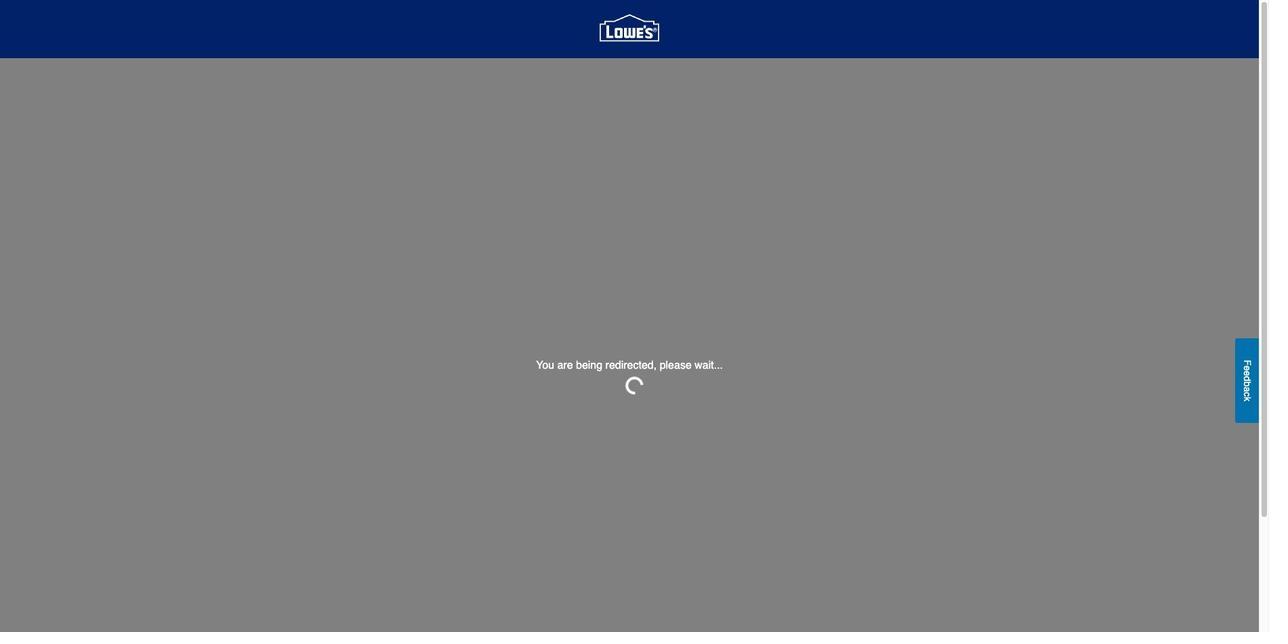Task type: describe. For each thing, give the bounding box(es) containing it.
lowe's home improvement logo image
[[600, 0, 659, 59]]



Task type: locate. For each thing, give the bounding box(es) containing it.
main content
[[0, 58, 1259, 632]]



Task type: vqa. For each thing, say whether or not it's contained in the screenshot.
Lowe's Home Improvement Logo
yes



